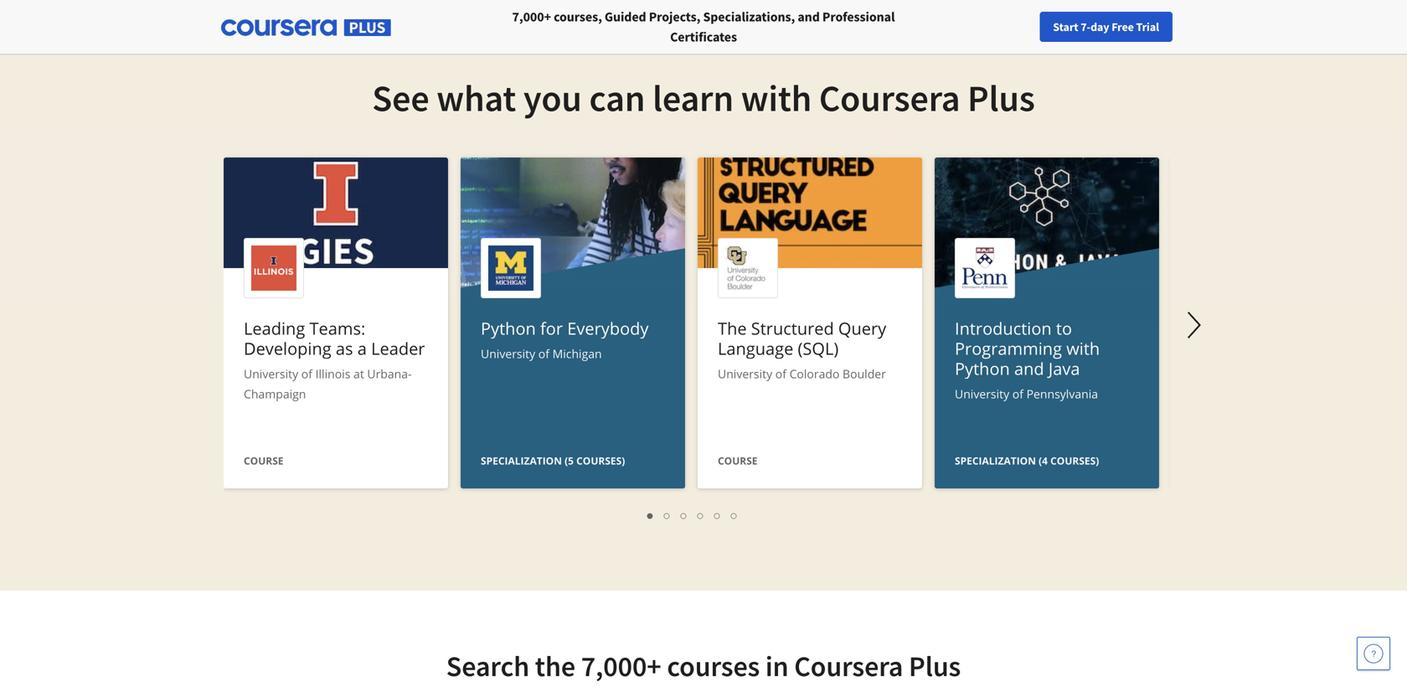 Task type: locate. For each thing, give the bounding box(es) containing it.
python
[[481, 317, 536, 340], [955, 357, 1010, 380]]

career
[[1123, 19, 1155, 34]]

of
[[539, 346, 550, 362], [301, 366, 313, 382], [776, 366, 787, 382], [1013, 386, 1024, 402]]

of left colorado
[[776, 366, 787, 382]]

courses) right (4
[[1051, 454, 1100, 468]]

2 specialization from the left
[[955, 454, 1036, 468]]

1 horizontal spatial courses)
[[1051, 454, 1100, 468]]

0 vertical spatial 7,000+
[[512, 8, 551, 25]]

start 7-day free trial
[[1053, 19, 1160, 34]]

with inside introduction to programming with python and java university of pennsylvania
[[1067, 337, 1100, 360]]

2
[[664, 507, 671, 523]]

urbana-
[[367, 366, 412, 382]]

projects,
[[649, 8, 701, 25]]

of inside the leading teams: developing as a leader university of illinois at urbana- champaign
[[301, 366, 313, 382]]

1 horizontal spatial with
[[1067, 337, 1100, 360]]

7,000+ right the
[[581, 648, 662, 684]]

7-
[[1081, 19, 1091, 34]]

for
[[540, 317, 563, 340]]

find
[[1050, 19, 1072, 34]]

introduction
[[955, 317, 1052, 340]]

your
[[1074, 19, 1097, 34]]

3
[[681, 507, 688, 523]]

leader
[[371, 337, 425, 360]]

1 vertical spatial 7,000+
[[581, 648, 662, 684]]

python for everybody university of michigan
[[481, 317, 649, 362]]

1 vertical spatial and
[[1015, 357, 1045, 380]]

pennsylvania
[[1027, 386, 1099, 402]]

specializations,
[[703, 8, 795, 25]]

with up pennsylvania
[[1067, 337, 1100, 360]]

and left java
[[1015, 357, 1045, 380]]

and
[[798, 8, 820, 25], [1015, 357, 1045, 380]]

1 button
[[643, 505, 659, 525]]

1 horizontal spatial specialization
[[955, 454, 1036, 468]]

plus
[[968, 75, 1035, 121], [909, 648, 961, 684]]

boulder
[[843, 366, 886, 382]]

python for everybody. university of michigan. specialization (5 courses) element
[[461, 158, 685, 619]]

university inside python for everybody university of michigan
[[481, 346, 536, 362]]

university down programming at the right
[[955, 386, 1010, 402]]

0 vertical spatial python
[[481, 317, 536, 340]]

7,000+
[[512, 8, 551, 25], [581, 648, 662, 684]]

python down introduction
[[955, 357, 1010, 380]]

coursera plus image
[[221, 19, 391, 36]]

see what you can learn with coursera plus
[[372, 75, 1035, 121]]

1 courses) from the left
[[577, 454, 625, 468]]

1 vertical spatial coursera
[[795, 648, 904, 684]]

everybody
[[567, 317, 649, 340]]

1 horizontal spatial course
[[718, 454, 758, 468]]

language
[[718, 337, 794, 360]]

of left illinois in the left bottom of the page
[[301, 366, 313, 382]]

7,000+ inside "7,000+ courses, guided projects, specializations, and professional certificates"
[[512, 8, 551, 25]]

leading teams: developing as a leader university of illinois at urbana- champaign
[[244, 317, 425, 402]]

with right learn on the top of page
[[741, 75, 812, 121]]

0 vertical spatial and
[[798, 8, 820, 25]]

1 horizontal spatial python
[[955, 357, 1010, 380]]

5 button
[[710, 505, 726, 525]]

1 vertical spatial python
[[955, 357, 1010, 380]]

start 7-day free trial button
[[1040, 12, 1173, 42]]

at
[[354, 366, 364, 382]]

of inside python for everybody university of michigan
[[539, 346, 550, 362]]

of left pennsylvania
[[1013, 386, 1024, 402]]

query
[[839, 317, 887, 340]]

illinois
[[316, 366, 351, 382]]

(4
[[1039, 454, 1048, 468]]

python left for at the top of the page
[[481, 317, 536, 340]]

1 horizontal spatial and
[[1015, 357, 1045, 380]]

and inside "7,000+ courses, guided projects, specializations, and professional certificates"
[[798, 8, 820, 25]]

0 horizontal spatial and
[[798, 8, 820, 25]]

0 horizontal spatial course
[[244, 454, 284, 468]]

courses
[[667, 648, 760, 684]]

course down champaign
[[244, 454, 284, 468]]

as
[[336, 337, 353, 360]]

None search field
[[230, 10, 633, 44]]

teams:
[[310, 317, 366, 340]]

0 horizontal spatial courses)
[[577, 454, 625, 468]]

of inside the structured query language (sql) university of colorado boulder
[[776, 366, 787, 382]]

and inside introduction to programming with python and java university of pennsylvania
[[1015, 357, 1045, 380]]

course for leading teams: developing as a leader
[[244, 454, 284, 468]]

find your new career
[[1050, 19, 1155, 34]]

courses)
[[577, 454, 625, 468], [1051, 454, 1100, 468]]

2 courses) from the left
[[1051, 454, 1100, 468]]

0 vertical spatial with
[[741, 75, 812, 121]]

champaign
[[244, 386, 306, 402]]

with
[[741, 75, 812, 121], [1067, 337, 1100, 360]]

of down for at the top of the page
[[539, 346, 550, 362]]

university left the michigan
[[481, 346, 536, 362]]

1 vertical spatial plus
[[909, 648, 961, 684]]

7,000+ left the courses, at top left
[[512, 8, 551, 25]]

to
[[1056, 317, 1073, 340]]

0 horizontal spatial with
[[741, 75, 812, 121]]

day
[[1091, 19, 1110, 34]]

1 vertical spatial with
[[1067, 337, 1100, 360]]

1 course from the left
[[244, 454, 284, 468]]

1 horizontal spatial plus
[[968, 75, 1035, 121]]

the structured query language (sql) university of colorado boulder
[[718, 317, 887, 382]]

courses,
[[554, 8, 602, 25]]

course up 6
[[718, 454, 758, 468]]

coursera
[[819, 75, 961, 121], [795, 648, 904, 684]]

university
[[481, 346, 536, 362], [244, 366, 298, 382], [718, 366, 773, 382], [955, 386, 1010, 402]]

university down language
[[718, 366, 773, 382]]

0 horizontal spatial 7,000+
[[512, 8, 551, 25]]

specialization (5 courses)
[[481, 454, 625, 468]]

specialization
[[481, 454, 562, 468], [955, 454, 1036, 468]]

and left professional
[[798, 8, 820, 25]]

introduction to programming with python and java. university of pennsylvania. specialization (4 courses) element
[[935, 158, 1160, 619]]

(5
[[565, 454, 574, 468]]

course
[[244, 454, 284, 468], [718, 454, 758, 468]]

university up champaign
[[244, 366, 298, 382]]

course inside leading teams: developing as a leader. university of illinois at urbana-champaign. course element
[[244, 454, 284, 468]]

learn
[[653, 75, 734, 121]]

0 horizontal spatial python
[[481, 317, 536, 340]]

1 specialization from the left
[[481, 454, 562, 468]]

certificates
[[670, 28, 737, 45]]

list
[[232, 505, 1154, 525]]

help center image
[[1364, 644, 1384, 664]]

course inside the structured query language (sql). university of colorado boulder. course element
[[718, 454, 758, 468]]

2 course from the left
[[718, 454, 758, 468]]

courses) right (5
[[577, 454, 625, 468]]

university inside the leading teams: developing as a leader university of illinois at urbana- champaign
[[244, 366, 298, 382]]

trial
[[1137, 19, 1160, 34]]

0 horizontal spatial specialization
[[481, 454, 562, 468]]

specialization left (4
[[955, 454, 1036, 468]]

0 vertical spatial plus
[[968, 75, 1035, 121]]

specialization left (5
[[481, 454, 562, 468]]

and for specializations,
[[798, 8, 820, 25]]

in
[[766, 648, 789, 684]]



Task type: describe. For each thing, give the bounding box(es) containing it.
list containing 1
[[232, 505, 1154, 525]]

0 horizontal spatial plus
[[909, 648, 961, 684]]

start
[[1053, 19, 1079, 34]]

1 horizontal spatial 7,000+
[[581, 648, 662, 684]]

4 button
[[693, 505, 710, 525]]

0 vertical spatial coursera
[[819, 75, 961, 121]]

3 button
[[676, 505, 693, 525]]

next slide image
[[1175, 305, 1215, 345]]

new
[[1099, 19, 1121, 34]]

specialization (4 courses)
[[955, 454, 1100, 468]]

see
[[372, 75, 429, 121]]

university inside introduction to programming with python and java university of pennsylvania
[[955, 386, 1010, 402]]

leading
[[244, 317, 305, 340]]

the structured query language (sql). university of colorado boulder. course element
[[698, 158, 923, 493]]

introduction to programming with python and java university of pennsylvania
[[955, 317, 1100, 402]]

you
[[524, 75, 582, 121]]

python inside python for everybody university of michigan
[[481, 317, 536, 340]]

professional
[[823, 8, 895, 25]]

a
[[358, 337, 367, 360]]

python inside introduction to programming with python and java university of pennsylvania
[[955, 357, 1010, 380]]

2 button
[[659, 505, 676, 525]]

can
[[589, 75, 646, 121]]

michigan
[[553, 346, 602, 362]]

course for the structured query language (sql)
[[718, 454, 758, 468]]

specialization for of
[[481, 454, 562, 468]]

programming
[[955, 337, 1062, 360]]

developing
[[244, 337, 332, 360]]

6
[[731, 507, 738, 523]]

java
[[1049, 357, 1080, 380]]

of inside introduction to programming with python and java university of pennsylvania
[[1013, 386, 1024, 402]]

and for python
[[1015, 357, 1045, 380]]

search
[[446, 648, 530, 684]]

the
[[535, 648, 576, 684]]

guided
[[605, 8, 647, 25]]

free
[[1112, 19, 1134, 34]]

courses) for and
[[1051, 454, 1100, 468]]

colorado
[[790, 366, 840, 382]]

leading teams: developing as a leader. university of illinois at urbana-champaign. course element
[[224, 158, 448, 493]]

what
[[437, 75, 516, 121]]

search the 7,000+ courses in coursera plus
[[446, 648, 961, 684]]

7,000+ courses, guided projects, specializations, and professional certificates
[[512, 8, 895, 45]]

structured
[[751, 317, 834, 340]]

6 button
[[726, 505, 743, 525]]

the
[[718, 317, 747, 340]]

specialization for python
[[955, 454, 1036, 468]]

find your new career link
[[1042, 17, 1164, 38]]

1
[[648, 507, 654, 523]]

5
[[715, 507, 721, 523]]

(sql)
[[798, 337, 839, 360]]

4
[[698, 507, 705, 523]]

university inside the structured query language (sql) university of colorado boulder
[[718, 366, 773, 382]]

courses) for michigan
[[577, 454, 625, 468]]



Task type: vqa. For each thing, say whether or not it's contained in the screenshot.
15,
no



